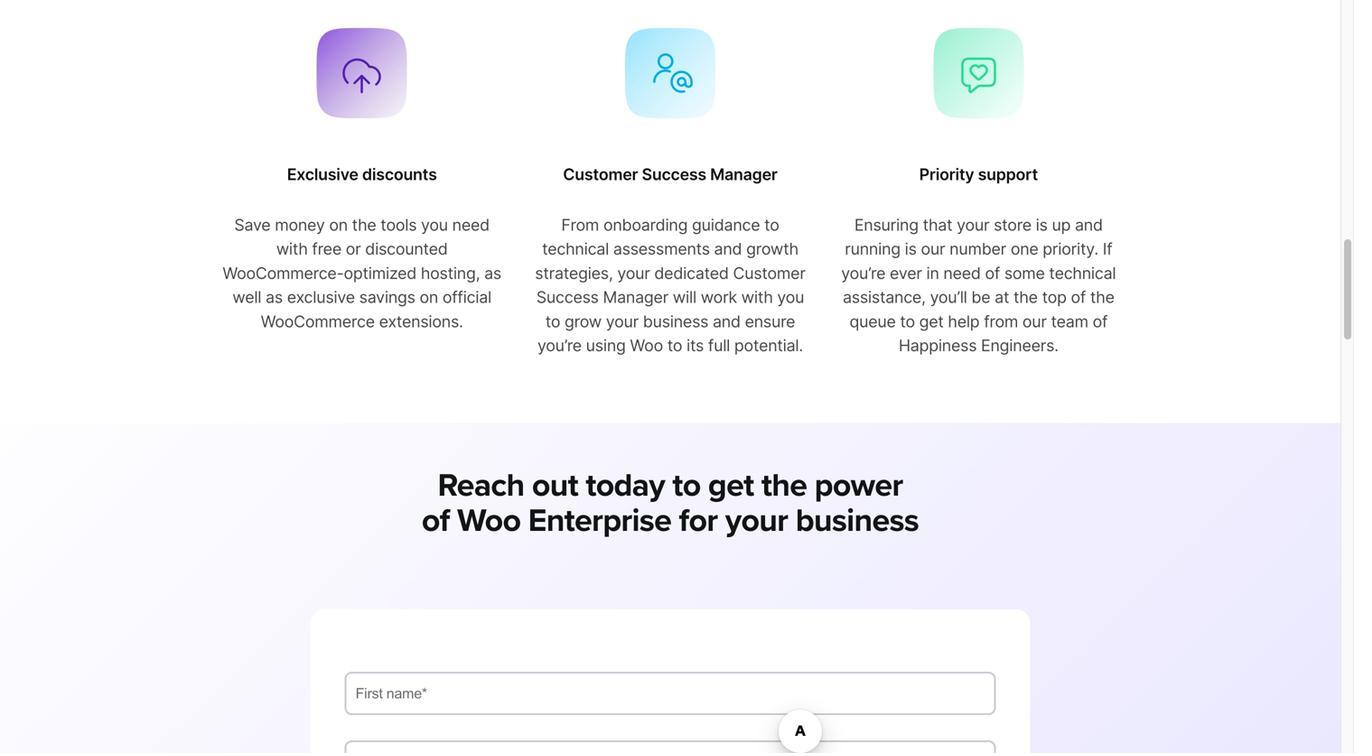 Task type: vqa. For each thing, say whether or not it's contained in the screenshot.
running in the right of the page
yes



Task type: describe. For each thing, give the bounding box(es) containing it.
your inside reach out today to get the power of woo enterprise for your business
[[725, 502, 788, 540]]

1 vertical spatial is
[[905, 239, 917, 259]]

grow
[[565, 312, 602, 331]]

to left its
[[667, 336, 682, 356]]

get inside reach out today to get the power of woo enterprise for your business
[[708, 466, 754, 505]]

power
[[815, 466, 903, 505]]

for
[[679, 502, 718, 540]]

1 vertical spatial our
[[1023, 312, 1047, 331]]

top
[[1042, 287, 1067, 307]]

you're inside from onboarding guidance to technical assessments and growth strategies, your dedicated customer success manager will work with you to grow your business and ensure you're using woo to its full potential.
[[538, 336, 582, 356]]

ensuring
[[855, 215, 919, 235]]

exclusive discounts
[[287, 165, 437, 185]]

and for up
[[1075, 215, 1103, 235]]

you'll
[[930, 287, 967, 307]]

assessments
[[613, 239, 710, 259]]

technical inside from onboarding guidance to technical assessments and growth strategies, your dedicated customer success manager will work with you to grow your business and ensure you're using woo to its full potential.
[[542, 239, 609, 259]]

optimized
[[344, 263, 417, 283]]

ensure
[[745, 312, 795, 331]]

out
[[532, 466, 578, 505]]

reach
[[438, 466, 524, 505]]

engineers.
[[981, 336, 1059, 356]]

0 horizontal spatial as
[[266, 287, 283, 307]]

discounts
[[362, 165, 437, 185]]

enterprise
[[528, 502, 671, 540]]

support
[[978, 165, 1038, 185]]

0 vertical spatial as
[[484, 263, 501, 283]]

need inside save money on the tools you need with free or discounted woocommerce-optimized hosting, as well as exclusive savings on official woocommerce extensions.
[[452, 215, 490, 235]]

one
[[1011, 239, 1039, 259]]

woo inside reach out today to get the power of woo enterprise for your business
[[457, 502, 521, 540]]

ever
[[890, 263, 922, 283]]

Last name* text field
[[345, 741, 996, 753]]

money
[[275, 215, 325, 235]]

strategies,
[[535, 263, 613, 283]]

to inside ensuring that your store is up and running is our number one priority. if you're ever in need of some technical assistance, you'll be at the top of the queue to get help from our team of happiness engineers.
[[900, 312, 915, 331]]

onboarding
[[603, 215, 688, 235]]

customer inside from onboarding guidance to technical assessments and growth strategies, your dedicated customer success manager will work with you to grow your business and ensure you're using woo to its full potential.
[[733, 263, 806, 283]]

free
[[312, 239, 341, 259]]

0 vertical spatial is
[[1036, 215, 1048, 235]]

at
[[995, 287, 1009, 307]]

of inside reach out today to get the power of woo enterprise for your business
[[422, 502, 450, 540]]

number
[[950, 239, 1006, 259]]

success inside from onboarding guidance to technical assessments and growth strategies, your dedicated customer success manager will work with you to grow your business and ensure you're using woo to its full potential.
[[536, 287, 599, 307]]

the right top
[[1090, 287, 1115, 307]]

with inside from onboarding guidance to technical assessments and growth strategies, your dedicated customer success manager will work with you to grow your business and ensure you're using woo to its full potential.
[[741, 287, 773, 307]]

your inside ensuring that your store is up and running is our number one priority. if you're ever in need of some technical assistance, you'll be at the top of the queue to get help from our team of happiness engineers.
[[957, 215, 990, 235]]

be
[[972, 287, 991, 307]]

assistance,
[[843, 287, 926, 307]]

your down assessments
[[617, 263, 650, 283]]

0 horizontal spatial our
[[921, 239, 945, 259]]

hosting,
[[421, 263, 480, 283]]

well
[[232, 287, 261, 307]]

0 vertical spatial customer
[[563, 165, 638, 185]]

up
[[1052, 215, 1071, 235]]

woocommerce-
[[223, 263, 344, 283]]

1 horizontal spatial on
[[420, 287, 438, 307]]



Task type: locate. For each thing, give the bounding box(es) containing it.
manager inside from onboarding guidance to technical assessments and growth strategies, your dedicated customer success manager will work with you to grow your business and ensure you're using woo to its full potential.
[[603, 287, 669, 307]]

your
[[957, 215, 990, 235], [617, 263, 650, 283], [606, 312, 639, 331], [725, 502, 788, 540]]

and up full
[[713, 312, 741, 331]]

business inside reach out today to get the power of woo enterprise for your business
[[796, 502, 919, 540]]

the right at
[[1014, 287, 1038, 307]]

woo inside from onboarding guidance to technical assessments and growth strategies, your dedicated customer success manager will work with you to grow your business and ensure you're using woo to its full potential.
[[630, 336, 663, 356]]

0 vertical spatial on
[[329, 215, 348, 235]]

potential.
[[734, 336, 803, 356]]

and right up
[[1075, 215, 1103, 235]]

need inside ensuring that your store is up and running is our number one priority. if you're ever in need of some technical assistance, you'll be at the top of the queue to get help from our team of happiness engineers.
[[944, 263, 981, 283]]

2 vertical spatial and
[[713, 312, 741, 331]]

0 horizontal spatial customer
[[563, 165, 638, 185]]

using
[[586, 336, 626, 356]]

0 vertical spatial manager
[[710, 165, 778, 185]]

you up ensure
[[777, 287, 804, 307]]

0 vertical spatial need
[[452, 215, 490, 235]]

exclusive
[[287, 287, 355, 307]]

from onboarding guidance to technical assessments and growth strategies, your dedicated customer success manager will work with you to grow your business and ensure you're using woo to its full potential.
[[535, 215, 806, 356]]

in
[[926, 263, 939, 283]]

your right for
[[725, 502, 788, 540]]

technical inside ensuring that your store is up and running is our number one priority. if you're ever in need of some technical assistance, you'll be at the top of the queue to get help from our team of happiness engineers.
[[1049, 263, 1116, 283]]

1 vertical spatial get
[[708, 466, 754, 505]]

with up ensure
[[741, 287, 773, 307]]

1 vertical spatial success
[[536, 287, 599, 307]]

as up official
[[484, 263, 501, 283]]

customer up from
[[563, 165, 638, 185]]

you
[[421, 215, 448, 235], [777, 287, 804, 307]]

some
[[1004, 263, 1045, 283]]

you're inside ensuring that your store is up and running is our number one priority. if you're ever in need of some technical assistance, you'll be at the top of the queue to get help from our team of happiness engineers.
[[841, 263, 886, 283]]

exclusive
[[287, 165, 358, 185]]

help
[[948, 312, 980, 331]]

0 horizontal spatial with
[[276, 239, 308, 259]]

customer
[[563, 165, 638, 185], [733, 263, 806, 283]]

with
[[276, 239, 308, 259], [741, 287, 773, 307]]

customer down growth
[[733, 263, 806, 283]]

to
[[764, 215, 779, 235], [545, 312, 560, 331], [900, 312, 915, 331], [667, 336, 682, 356], [672, 466, 701, 505]]

our
[[921, 239, 945, 259], [1023, 312, 1047, 331]]

0 vertical spatial business
[[643, 312, 709, 331]]

priority support
[[919, 165, 1038, 185]]

manager left will
[[603, 287, 669, 307]]

as
[[484, 263, 501, 283], [266, 287, 283, 307]]

you inside save money on the tools you need with free or discounted woocommerce-optimized hosting, as well as exclusive savings on official woocommerce extensions.
[[421, 215, 448, 235]]

need up hosting,
[[452, 215, 490, 235]]

1 horizontal spatial you're
[[841, 263, 886, 283]]

dedicated
[[654, 263, 729, 283]]

to inside reach out today to get the power of woo enterprise for your business
[[672, 466, 701, 505]]

1 horizontal spatial is
[[1036, 215, 1048, 235]]

1 vertical spatial with
[[741, 287, 773, 307]]

full
[[708, 336, 730, 356]]

0 vertical spatial woo
[[630, 336, 663, 356]]

discounted
[[365, 239, 448, 259]]

and inside ensuring that your store is up and running is our number one priority. if you're ever in need of some technical assistance, you'll be at the top of the queue to get help from our team of happiness engineers.
[[1075, 215, 1103, 235]]

as down the 'woocommerce-' at top
[[266, 287, 283, 307]]

running
[[845, 239, 901, 259]]

on up extensions.
[[420, 287, 438, 307]]

is up ever
[[905, 239, 917, 259]]

1 vertical spatial customer
[[733, 263, 806, 283]]

0 vertical spatial with
[[276, 239, 308, 259]]

of
[[985, 263, 1000, 283], [1071, 287, 1086, 307], [1093, 312, 1108, 331], [422, 502, 450, 540]]

0 vertical spatial technical
[[542, 239, 609, 259]]

customer success manager
[[563, 165, 778, 185]]

1 horizontal spatial need
[[944, 263, 981, 283]]

1 horizontal spatial customer
[[733, 263, 806, 283]]

0 horizontal spatial business
[[643, 312, 709, 331]]

1 vertical spatial and
[[714, 239, 742, 259]]

save
[[234, 215, 271, 235]]

manager
[[710, 165, 778, 185], [603, 287, 669, 307]]

1 vertical spatial manager
[[603, 287, 669, 307]]

1 vertical spatial technical
[[1049, 263, 1116, 283]]

on up "free"
[[329, 215, 348, 235]]

1 horizontal spatial technical
[[1049, 263, 1116, 283]]

to down "assistance,"
[[900, 312, 915, 331]]

if
[[1103, 239, 1113, 259]]

get
[[919, 312, 944, 331], [708, 466, 754, 505]]

0 horizontal spatial is
[[905, 239, 917, 259]]

reach out today to get the power of woo enterprise for your business
[[422, 466, 919, 540]]

your up the number
[[957, 215, 990, 235]]

work
[[701, 287, 737, 307]]

extensions.
[[379, 312, 463, 331]]

official
[[443, 287, 492, 307]]

1 horizontal spatial our
[[1023, 312, 1047, 331]]

1 horizontal spatial as
[[484, 263, 501, 283]]

0 vertical spatial get
[[919, 312, 944, 331]]

with down money
[[276, 239, 308, 259]]

woo
[[630, 336, 663, 356], [457, 502, 521, 540]]

store
[[994, 215, 1032, 235]]

to up growth
[[764, 215, 779, 235]]

0 horizontal spatial manager
[[603, 287, 669, 307]]

woocommerce
[[261, 312, 375, 331]]

you're
[[841, 263, 886, 283], [538, 336, 582, 356]]

1 horizontal spatial manager
[[710, 165, 778, 185]]

0 vertical spatial you
[[421, 215, 448, 235]]

1 horizontal spatial success
[[642, 165, 706, 185]]

0 vertical spatial success
[[642, 165, 706, 185]]

the
[[352, 215, 376, 235], [1014, 287, 1038, 307], [1090, 287, 1115, 307], [761, 466, 807, 505]]

to left "grow"
[[545, 312, 560, 331]]

from
[[561, 215, 599, 235]]

0 vertical spatial you're
[[841, 263, 886, 283]]

0 horizontal spatial technical
[[542, 239, 609, 259]]

First name* text field
[[345, 672, 996, 715]]

success
[[642, 165, 706, 185], [536, 287, 599, 307]]

need
[[452, 215, 490, 235], [944, 263, 981, 283]]

the left power
[[761, 466, 807, 505]]

the inside save money on the tools you need with free or discounted woocommerce-optimized hosting, as well as exclusive savings on official woocommerce extensions.
[[352, 215, 376, 235]]

happiness
[[899, 336, 977, 356]]

0 horizontal spatial on
[[329, 215, 348, 235]]

1 vertical spatial woo
[[457, 502, 521, 540]]

and down "guidance"
[[714, 239, 742, 259]]

1 vertical spatial on
[[420, 287, 438, 307]]

1 vertical spatial you
[[777, 287, 804, 307]]

that
[[923, 215, 953, 235]]

you're down "grow"
[[538, 336, 582, 356]]

technical
[[542, 239, 609, 259], [1049, 263, 1116, 283]]

ensuring that your store is up and running is our number one priority. if you're ever in need of some technical assistance, you'll be at the top of the queue to get help from our team of happiness engineers.
[[841, 215, 1116, 356]]

1 vertical spatial as
[[266, 287, 283, 307]]

need up you'll
[[944, 263, 981, 283]]

1 horizontal spatial get
[[919, 312, 944, 331]]

you right tools
[[421, 215, 448, 235]]

and
[[1075, 215, 1103, 235], [714, 239, 742, 259], [713, 312, 741, 331]]

0 vertical spatial and
[[1075, 215, 1103, 235]]

1 horizontal spatial business
[[796, 502, 919, 540]]

1 horizontal spatial with
[[741, 287, 773, 307]]

get inside ensuring that your store is up and running is our number one priority. if you're ever in need of some technical assistance, you'll be at the top of the queue to get help from our team of happiness engineers.
[[919, 312, 944, 331]]

tools
[[381, 215, 417, 235]]

our up engineers.
[[1023, 312, 1047, 331]]

business inside from onboarding guidance to technical assessments and growth strategies, your dedicated customer success manager will work with you to grow your business and ensure you're using woo to its full potential.
[[643, 312, 709, 331]]

0 vertical spatial our
[[921, 239, 945, 259]]

success down strategies,
[[536, 287, 599, 307]]

1 horizontal spatial woo
[[630, 336, 663, 356]]

to right today
[[672, 466, 701, 505]]

0 horizontal spatial success
[[536, 287, 599, 307]]

woo left out
[[457, 502, 521, 540]]

priority.
[[1043, 239, 1099, 259]]

you're down running
[[841, 263, 886, 283]]

growth
[[746, 239, 799, 259]]

priority
[[919, 165, 974, 185]]

0 horizontal spatial woo
[[457, 502, 521, 540]]

manager up "guidance"
[[710, 165, 778, 185]]

success up onboarding at the top
[[642, 165, 706, 185]]

its
[[687, 336, 704, 356]]

savings
[[359, 287, 415, 307]]

technical down priority. on the right of the page
[[1049, 263, 1116, 283]]

you inside from onboarding guidance to technical assessments and growth strategies, your dedicated customer success manager will work with you to grow your business and ensure you're using woo to its full potential.
[[777, 287, 804, 307]]

woo right using
[[630, 336, 663, 356]]

with inside save money on the tools you need with free or discounted woocommerce-optimized hosting, as well as exclusive savings on official woocommerce extensions.
[[276, 239, 308, 259]]

is left up
[[1036, 215, 1048, 235]]

business
[[643, 312, 709, 331], [796, 502, 919, 540]]

save money on the tools you need with free or discounted woocommerce-optimized hosting, as well as exclusive savings on official woocommerce extensions.
[[223, 215, 501, 331]]

queue
[[850, 312, 896, 331]]

the up or
[[352, 215, 376, 235]]

0 horizontal spatial you're
[[538, 336, 582, 356]]

1 vertical spatial need
[[944, 263, 981, 283]]

0 horizontal spatial you
[[421, 215, 448, 235]]

from
[[984, 312, 1018, 331]]

the inside reach out today to get the power of woo enterprise for your business
[[761, 466, 807, 505]]

your up using
[[606, 312, 639, 331]]

is
[[1036, 215, 1048, 235], [905, 239, 917, 259]]

on
[[329, 215, 348, 235], [420, 287, 438, 307]]

guidance
[[692, 215, 760, 235]]

1 horizontal spatial you
[[777, 287, 804, 307]]

our up the in
[[921, 239, 945, 259]]

team
[[1051, 312, 1089, 331]]

0 horizontal spatial get
[[708, 466, 754, 505]]

technical up strategies,
[[542, 239, 609, 259]]

today
[[586, 466, 665, 505]]

or
[[346, 239, 361, 259]]

0 horizontal spatial need
[[452, 215, 490, 235]]

1 vertical spatial business
[[796, 502, 919, 540]]

1 vertical spatial you're
[[538, 336, 582, 356]]

will
[[673, 287, 697, 307]]

and for assessments
[[714, 239, 742, 259]]



